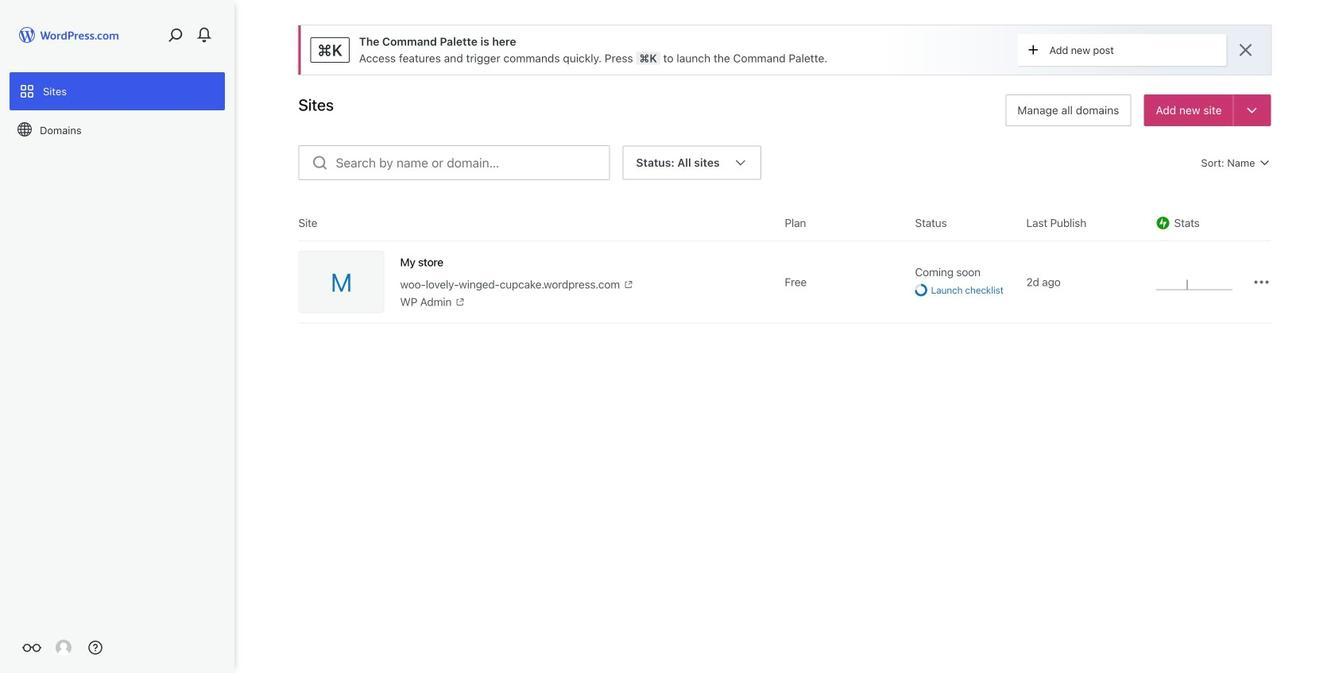 Task type: vqa. For each thing, say whether or not it's contained in the screenshot.
DISPLAYING ALL SITES. element
yes



Task type: locate. For each thing, give the bounding box(es) containing it.
highest hourly views 1 image
[[1157, 280, 1232, 290]]

displaying all sites. element
[[636, 147, 720, 179]]

toggle menu image
[[1245, 103, 1259, 118]]

None search field
[[298, 145, 610, 180]]

site actions image
[[1252, 273, 1271, 292]]



Task type: describe. For each thing, give the bounding box(es) containing it.
dismiss image
[[1236, 41, 1255, 60]]

visit wp admin image
[[455, 297, 466, 308]]

reader image
[[22, 639, 41, 658]]

greg robinson image
[[56, 641, 72, 656]]

sorting by name. switch sorting mode image
[[1258, 157, 1271, 169]]

Search search field
[[336, 146, 609, 180]]

site icon image
[[331, 274, 352, 290]]



